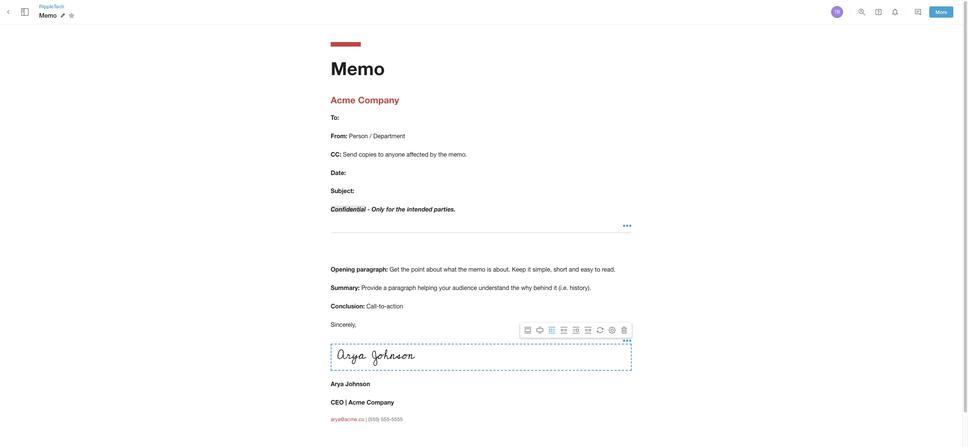 Task type: describe. For each thing, give the bounding box(es) containing it.
tb button
[[830, 5, 844, 19]]

read.
[[602, 267, 616, 273]]

parties.
[[434, 206, 456, 213]]

1 vertical spatial acme
[[349, 399, 365, 406]]

(555)
[[368, 417, 380, 423]]

cc: send copies to anyone affected by the memo.
[[331, 151, 467, 158]]

| for ceo
[[346, 399, 347, 406]]

0 vertical spatial acme
[[331, 95, 356, 105]]

the inside "summary: provide a paragraph helping your audience understand the why behind it (i.e. history)."
[[511, 285, 519, 292]]

0 horizontal spatial memo
[[39, 12, 57, 19]]

more
[[936, 9, 947, 15]]

1 vertical spatial company
[[367, 399, 394, 406]]

(i.e.
[[559, 285, 568, 292]]

the right for
[[396, 206, 405, 213]]

date:
[[331, 169, 346, 176]]

opening paragraph: get the point about what the memo is about. keep it simple, short and easy to read.
[[331, 266, 616, 273]]

the right 'what'
[[458, 267, 467, 273]]

understand
[[479, 285, 509, 292]]

confidential
[[331, 206, 366, 213]]

behind
[[534, 285, 552, 292]]

conclusion: call-to-action
[[331, 303, 403, 310]]

a
[[384, 285, 387, 292]]

paragraph
[[388, 285, 416, 292]]

easy
[[581, 267, 593, 273]]

acme company
[[331, 95, 399, 105]]

short
[[554, 267, 567, 273]]

department
[[373, 133, 405, 140]]

favorite image
[[67, 11, 76, 20]]

tb
[[834, 9, 840, 15]]

5555
[[391, 417, 403, 423]]

affected
[[407, 151, 429, 158]]

from:
[[331, 132, 347, 140]]

helping
[[418, 285, 437, 292]]

memo.
[[449, 151, 467, 158]]

conclusion:
[[331, 303, 365, 310]]

memo
[[469, 267, 485, 273]]

anyone
[[385, 151, 405, 158]]

to inside cc: send copies to anyone affected by the memo.
[[378, 151, 384, 158]]

intended
[[407, 206, 432, 213]]

summary: provide a paragraph helping your audience understand the why behind it (i.e. history).
[[331, 284, 591, 292]]

for
[[386, 206, 394, 213]]

paragraph:
[[357, 266, 388, 273]]

summary:
[[331, 284, 360, 292]]

it inside opening paragraph: get the point about what the memo is about. keep it simple, short and easy to read.
[[528, 267, 531, 273]]

subject:
[[331, 188, 354, 195]]

555-
[[381, 417, 391, 423]]

/
[[370, 133, 372, 140]]

to inside opening paragraph: get the point about what the memo is about. keep it simple, short and easy to read.
[[595, 267, 600, 273]]

rippletech link
[[39, 3, 77, 10]]

confidential - only for the intended parties.
[[331, 206, 456, 213]]

is
[[487, 267, 491, 273]]

it inside "summary: provide a paragraph helping your audience understand the why behind it (i.e. history)."
[[554, 285, 557, 292]]

cc:
[[331, 151, 341, 158]]

the inside cc: send copies to anyone affected by the memo.
[[438, 151, 447, 158]]



Task type: vqa. For each thing, say whether or not it's contained in the screenshot.


Task type: locate. For each thing, give the bounding box(es) containing it.
1 horizontal spatial it
[[554, 285, 557, 292]]

it right the keep
[[528, 267, 531, 273]]

the right get
[[401, 267, 410, 273]]

it left (i.e.
[[554, 285, 557, 292]]

acme
[[331, 95, 356, 105], [349, 399, 365, 406]]

point
[[411, 267, 425, 273]]

memo down rippletech
[[39, 12, 57, 19]]

| right ceo
[[346, 399, 347, 406]]

1 horizontal spatial to
[[595, 267, 600, 273]]

the left why
[[511, 285, 519, 292]]

arya@acme.co | (555) 555-5555
[[331, 417, 403, 423]]

arya johnson
[[331, 381, 370, 388]]

sincerely,
[[331, 322, 357, 328]]

1 vertical spatial it
[[554, 285, 557, 292]]

to
[[378, 151, 384, 158], [595, 267, 600, 273]]

0 vertical spatial company
[[358, 95, 399, 105]]

acme up the to:
[[331, 95, 356, 105]]

why
[[521, 285, 532, 292]]

send
[[343, 151, 357, 158]]

audience
[[453, 285, 477, 292]]

0 vertical spatial |
[[346, 399, 347, 406]]

company up /
[[358, 95, 399, 105]]

opening
[[331, 266, 355, 273]]

person
[[349, 133, 368, 140]]

provide
[[361, 285, 382, 292]]

ceo | acme company
[[331, 399, 394, 406]]

to right easy
[[595, 267, 600, 273]]

0 horizontal spatial it
[[528, 267, 531, 273]]

0 vertical spatial it
[[528, 267, 531, 273]]

1 horizontal spatial |
[[366, 417, 367, 423]]

1 horizontal spatial memo
[[331, 58, 385, 79]]

to:
[[331, 114, 339, 121]]

from: person / department
[[331, 132, 405, 140]]

company up the '555-'
[[367, 399, 394, 406]]

keep
[[512, 267, 526, 273]]

simple,
[[533, 267, 552, 273]]

what
[[444, 267, 457, 273]]

-
[[367, 206, 370, 213]]

johnson
[[346, 381, 370, 388]]

action
[[387, 303, 403, 310]]

0 vertical spatial to
[[378, 151, 384, 158]]

company
[[358, 95, 399, 105], [367, 399, 394, 406]]

0 horizontal spatial to
[[378, 151, 384, 158]]

about
[[426, 267, 442, 273]]

0 horizontal spatial |
[[346, 399, 347, 406]]

arya@acme.co
[[331, 417, 364, 423]]

it
[[528, 267, 531, 273], [554, 285, 557, 292]]

ceo
[[331, 399, 344, 406]]

arya
[[331, 381, 344, 388]]

rippletech
[[39, 3, 64, 9]]

your
[[439, 285, 451, 292]]

1 vertical spatial |
[[366, 417, 367, 423]]

acme down the johnson
[[349, 399, 365, 406]]

about.
[[493, 267, 510, 273]]

| for arya@acme.co
[[366, 417, 367, 423]]

to-
[[379, 303, 387, 310]]

the right by
[[438, 151, 447, 158]]

to right copies
[[378, 151, 384, 158]]

memo
[[39, 12, 57, 19], [331, 58, 385, 79]]

0 vertical spatial memo
[[39, 12, 57, 19]]

1 vertical spatial to
[[595, 267, 600, 273]]

copies
[[359, 151, 377, 158]]

only
[[372, 206, 385, 213]]

and
[[569, 267, 579, 273]]

by
[[430, 151, 437, 158]]

|
[[346, 399, 347, 406], [366, 417, 367, 423]]

1 vertical spatial memo
[[331, 58, 385, 79]]

more button
[[930, 6, 954, 18]]

the
[[438, 151, 447, 158], [396, 206, 405, 213], [401, 267, 410, 273], [458, 267, 467, 273], [511, 285, 519, 292]]

call-
[[366, 303, 379, 310]]

history).
[[570, 285, 591, 292]]

| left the "(555)"
[[366, 417, 367, 423]]

get
[[390, 267, 399, 273]]

arya@acme.co link
[[331, 417, 364, 423]]

memo up acme company
[[331, 58, 385, 79]]



